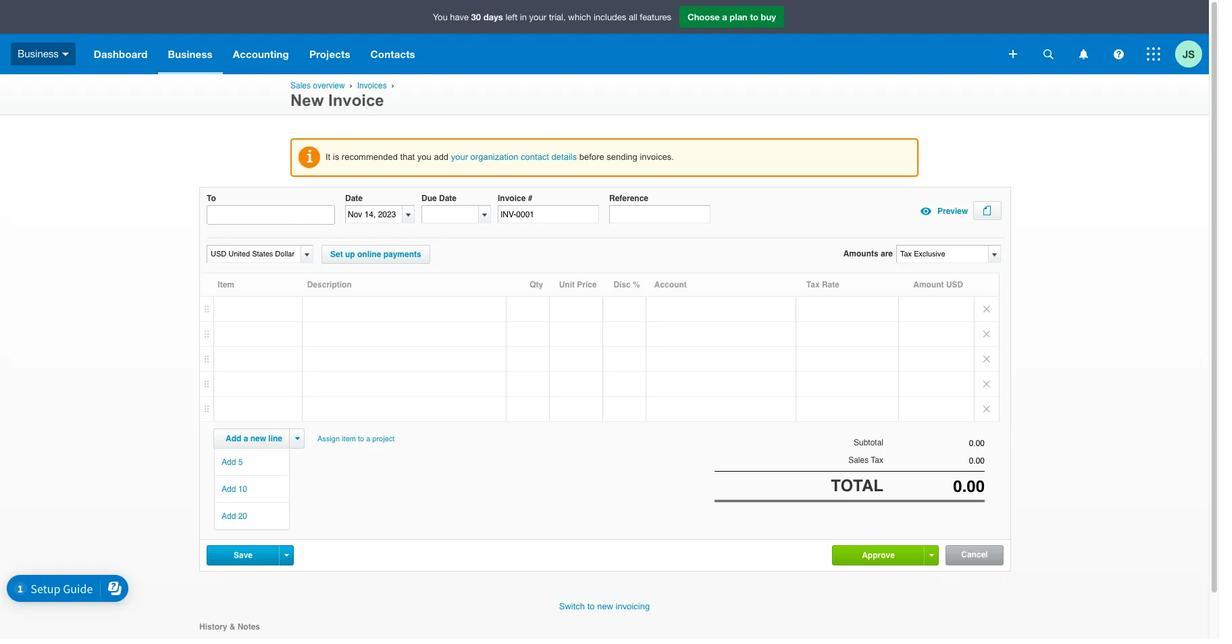 Task type: locate. For each thing, give the bounding box(es) containing it.
approve link
[[833, 547, 924, 566]]

notes
[[238, 623, 260, 633]]

invoice
[[328, 91, 384, 109], [498, 194, 526, 203]]

Due Date text field
[[422, 206, 478, 223]]

add 10
[[222, 485, 247, 495]]

1 › from the left
[[350, 81, 353, 90]]

Invoice # text field
[[498, 206, 599, 224]]

0 horizontal spatial date
[[345, 194, 363, 203]]

js
[[1183, 48, 1196, 60]]

0 vertical spatial to
[[750, 11, 759, 22]]

invoice down invoices link
[[328, 91, 384, 109]]

projects button
[[299, 34, 361, 74]]

2 horizontal spatial to
[[750, 11, 759, 22]]

have
[[450, 12, 469, 22]]

in
[[520, 12, 527, 22]]

days
[[484, 11, 503, 22]]

1 horizontal spatial ›
[[392, 81, 395, 90]]

your for days
[[530, 12, 547, 22]]

1 vertical spatial tax
[[871, 456, 884, 466]]

1 horizontal spatial your
[[530, 12, 547, 22]]

cancel button
[[947, 547, 1004, 566]]

2 › from the left
[[392, 81, 395, 90]]

you have 30 days left in your trial, which includes all features
[[433, 11, 672, 22]]

set up online payments link
[[322, 245, 430, 264]]

0 vertical spatial your
[[530, 12, 547, 22]]

sending
[[607, 152, 638, 162]]

to right switch
[[588, 602, 595, 612]]

0 horizontal spatial svg image
[[1010, 50, 1018, 58]]

2 horizontal spatial a
[[723, 11, 728, 22]]

0 horizontal spatial sales
[[291, 81, 311, 91]]

dashboard
[[94, 48, 148, 60]]

0 horizontal spatial your
[[451, 152, 468, 162]]

date up the due date "text field"
[[439, 194, 457, 203]]

1 horizontal spatial new
[[597, 602, 614, 612]]

your organization contact details link
[[451, 152, 577, 162]]

20
[[238, 512, 247, 522]]

js button
[[1176, 34, 1210, 74]]

1 vertical spatial new
[[597, 602, 614, 612]]

1 vertical spatial to
[[358, 435, 364, 444]]

invoice left #
[[498, 194, 526, 203]]

0 horizontal spatial a
[[244, 435, 248, 444]]

your inside you have 30 days left in your trial, which includes all features
[[530, 12, 547, 22]]

rate
[[822, 281, 840, 290]]

1 horizontal spatial invoice
[[498, 194, 526, 203]]

navigation
[[84, 34, 1000, 74]]

accounting button
[[223, 34, 299, 74]]

a for new
[[244, 435, 248, 444]]

business button
[[0, 34, 84, 74]]

add left 20
[[222, 512, 236, 522]]

0 vertical spatial sales
[[291, 81, 311, 91]]

new for a
[[250, 435, 266, 444]]

switch
[[559, 602, 585, 612]]

None text field
[[884, 457, 985, 467]]

new left invoicing
[[597, 602, 614, 612]]

› right invoices link
[[392, 81, 395, 90]]

account
[[655, 281, 687, 290]]

description
[[307, 281, 352, 290]]

› left invoices link
[[350, 81, 353, 90]]

new
[[250, 435, 266, 444], [597, 602, 614, 612]]

0 vertical spatial invoice
[[328, 91, 384, 109]]

trial,
[[549, 12, 566, 22]]

›
[[350, 81, 353, 90], [392, 81, 395, 90]]

sales down subtotal
[[849, 456, 869, 466]]

item
[[218, 281, 235, 290]]

navigation containing dashboard
[[84, 34, 1000, 74]]

a for plan
[[723, 11, 728, 22]]

add for add 5
[[222, 458, 236, 468]]

a inside assign item to a project 'link'
[[366, 435, 371, 444]]

1 date from the left
[[345, 194, 363, 203]]

a left project
[[366, 435, 371, 444]]

to right the "item"
[[358, 435, 364, 444]]

0 vertical spatial new
[[250, 435, 266, 444]]

business
[[18, 48, 59, 59], [168, 48, 213, 60]]

business button
[[158, 34, 223, 74]]

a left plan
[[723, 11, 728, 22]]

add for add a new line
[[226, 435, 241, 444]]

tax down subtotal
[[871, 456, 884, 466]]

add inside 'link'
[[222, 458, 236, 468]]

1 horizontal spatial a
[[366, 435, 371, 444]]

add for add 10
[[222, 485, 236, 495]]

line
[[269, 435, 282, 444]]

your right the add at the left top of the page
[[451, 152, 468, 162]]

banner
[[0, 0, 1210, 74]]

contacts
[[371, 48, 415, 60]]

1 horizontal spatial sales
[[849, 456, 869, 466]]

preview
[[938, 207, 969, 216]]

add left 5
[[222, 458, 236, 468]]

a up add 5 'link'
[[244, 435, 248, 444]]

choose a plan to buy
[[688, 11, 776, 22]]

save
[[234, 551, 253, 561]]

due
[[422, 194, 437, 203]]

0 horizontal spatial to
[[358, 435, 364, 444]]

0 horizontal spatial new
[[250, 435, 266, 444]]

to inside 'link'
[[358, 435, 364, 444]]

date up date "text field"
[[345, 194, 363, 203]]

3 delete line item image from the top
[[975, 347, 999, 372]]

1 horizontal spatial date
[[439, 194, 457, 203]]

add for add 20
[[222, 512, 236, 522]]

disc %
[[614, 281, 641, 290]]

1 vertical spatial sales
[[849, 456, 869, 466]]

1 horizontal spatial tax
[[871, 456, 884, 466]]

1 horizontal spatial business
[[168, 48, 213, 60]]

your
[[530, 12, 547, 22], [451, 152, 468, 162]]

add 5 link
[[215, 450, 289, 476]]

to left buy
[[750, 11, 759, 22]]

1 delete line item image from the top
[[975, 297, 999, 322]]

switch to new invoicing
[[559, 602, 650, 612]]

new left line
[[250, 435, 266, 444]]

history
[[199, 623, 227, 633]]

disc
[[614, 281, 631, 290]]

svg image
[[1147, 47, 1161, 61], [1010, 50, 1018, 58]]

add left 10
[[222, 485, 236, 495]]

add a new line
[[226, 435, 282, 444]]

business inside dropdown button
[[168, 48, 213, 60]]

more save options... image
[[284, 555, 289, 557]]

is
[[333, 152, 339, 162]]

add
[[226, 435, 241, 444], [222, 458, 236, 468], [222, 485, 236, 495], [222, 512, 236, 522]]

0 horizontal spatial ›
[[350, 81, 353, 90]]

delete line item image
[[975, 297, 999, 322], [975, 322, 999, 347], [975, 347, 999, 372], [975, 372, 999, 397]]

svg image
[[1044, 49, 1054, 59], [1080, 49, 1088, 59], [1114, 49, 1124, 59], [62, 53, 69, 56]]

price
[[577, 281, 597, 290]]

&
[[230, 623, 235, 633]]

your right in
[[530, 12, 547, 22]]

add 20
[[222, 512, 247, 522]]

0 horizontal spatial invoice
[[328, 91, 384, 109]]

add
[[434, 152, 449, 162]]

new
[[291, 91, 324, 109]]

that
[[400, 152, 415, 162]]

date
[[345, 194, 363, 203], [439, 194, 457, 203]]

to inside banner
[[750, 11, 759, 22]]

sales inside sales overview › invoices › new invoice
[[291, 81, 311, 91]]

invoices.
[[640, 152, 674, 162]]

0 horizontal spatial tax
[[807, 281, 820, 290]]

usd
[[947, 281, 964, 290]]

banner containing js
[[0, 0, 1210, 74]]

2 delete line item image from the top
[[975, 322, 999, 347]]

add up the add 5
[[226, 435, 241, 444]]

%
[[633, 281, 641, 290]]

2 vertical spatial to
[[588, 602, 595, 612]]

tax rate
[[807, 281, 840, 290]]

subtotal
[[854, 439, 884, 448]]

1 vertical spatial your
[[451, 152, 468, 162]]

sales up the new
[[291, 81, 311, 91]]

a inside 'add a new line' link
[[244, 435, 248, 444]]

accounting
[[233, 48, 289, 60]]

4 delete line item image from the top
[[975, 372, 999, 397]]

tax left rate
[[807, 281, 820, 290]]

more approve options... image
[[930, 555, 934, 557]]

a inside banner
[[723, 11, 728, 22]]

None text field
[[207, 246, 299, 263], [897, 246, 988, 263], [884, 439, 985, 449], [884, 477, 985, 496], [207, 246, 299, 263], [897, 246, 988, 263], [884, 439, 985, 449], [884, 477, 985, 496]]

0 horizontal spatial business
[[18, 48, 59, 59]]

to
[[207, 194, 216, 203]]



Task type: vqa. For each thing, say whether or not it's contained in the screenshot.
Plus corresponding to 60 and 90 day forecast view
no



Task type: describe. For each thing, give the bounding box(es) containing it.
sales tax
[[849, 456, 884, 466]]

Date text field
[[346, 206, 402, 223]]

reference
[[610, 194, 649, 203]]

set up online payments
[[330, 250, 421, 260]]

amounts
[[844, 249, 879, 259]]

add 20 link
[[215, 504, 289, 530]]

add a new line link
[[218, 430, 291, 449]]

plan
[[730, 11, 748, 22]]

more add line options... image
[[295, 438, 300, 441]]

choose
[[688, 11, 720, 22]]

organization
[[471, 152, 519, 162]]

navigation inside banner
[[84, 34, 1000, 74]]

project
[[373, 435, 395, 444]]

total
[[831, 477, 884, 496]]

history & notes
[[199, 623, 260, 633]]

#
[[528, 194, 533, 203]]

sales overview link
[[291, 81, 345, 91]]

1 vertical spatial invoice
[[498, 194, 526, 203]]

business inside popup button
[[18, 48, 59, 59]]

left
[[506, 12, 518, 22]]

svg image inside business popup button
[[62, 53, 69, 56]]

switch to new invoicing link
[[559, 602, 650, 612]]

it is recommended that you add your organization contact details before sending invoices.
[[326, 152, 674, 162]]

assign item to a project link
[[312, 429, 401, 450]]

sales overview › invoices › new invoice
[[291, 81, 397, 109]]

projects
[[309, 48, 350, 60]]

invoice #
[[498, 194, 533, 203]]

online
[[357, 250, 381, 260]]

approve
[[862, 551, 895, 561]]

you
[[418, 152, 432, 162]]

amount usd
[[914, 281, 964, 290]]

preview link
[[916, 201, 969, 222]]

cancel
[[962, 551, 988, 560]]

item
[[342, 435, 356, 444]]

it
[[326, 152, 331, 162]]

add 5
[[222, 458, 243, 468]]

2 date from the left
[[439, 194, 457, 203]]

30
[[471, 11, 481, 22]]

5
[[238, 458, 243, 468]]

assign
[[318, 435, 340, 444]]

buy
[[761, 11, 776, 22]]

sales for sales overview › invoices › new invoice
[[291, 81, 311, 91]]

sales for sales tax
[[849, 456, 869, 466]]

invoicing
[[616, 602, 650, 612]]

Reference text field
[[610, 206, 711, 224]]

features
[[640, 12, 672, 22]]

invoices link
[[357, 81, 387, 91]]

contacts button
[[361, 34, 426, 74]]

10
[[238, 485, 247, 495]]

you
[[433, 12, 448, 22]]

before
[[580, 152, 605, 162]]

0 vertical spatial tax
[[807, 281, 820, 290]]

includes
[[594, 12, 627, 22]]

invoice inside sales overview › invoices › new invoice
[[328, 91, 384, 109]]

up
[[345, 250, 355, 260]]

recommended
[[342, 152, 398, 162]]

all
[[629, 12, 638, 22]]

1 horizontal spatial svg image
[[1147, 47, 1161, 61]]

amounts are
[[844, 249, 893, 259]]

assign item to a project
[[318, 435, 395, 444]]

add 10 link
[[215, 477, 289, 503]]

details
[[552, 152, 577, 162]]

save link
[[207, 547, 279, 566]]

1 horizontal spatial to
[[588, 602, 595, 612]]

unit
[[559, 281, 575, 290]]

which
[[568, 12, 592, 22]]

are
[[881, 249, 893, 259]]

new for to
[[597, 602, 614, 612]]

unit price
[[559, 281, 597, 290]]

invoices
[[357, 81, 387, 91]]

overview
[[313, 81, 345, 91]]

due date
[[422, 194, 457, 203]]

payments
[[384, 250, 421, 260]]

amount
[[914, 281, 944, 290]]

delete line item image
[[975, 397, 999, 422]]

your for that
[[451, 152, 468, 162]]

set
[[330, 250, 343, 260]]



